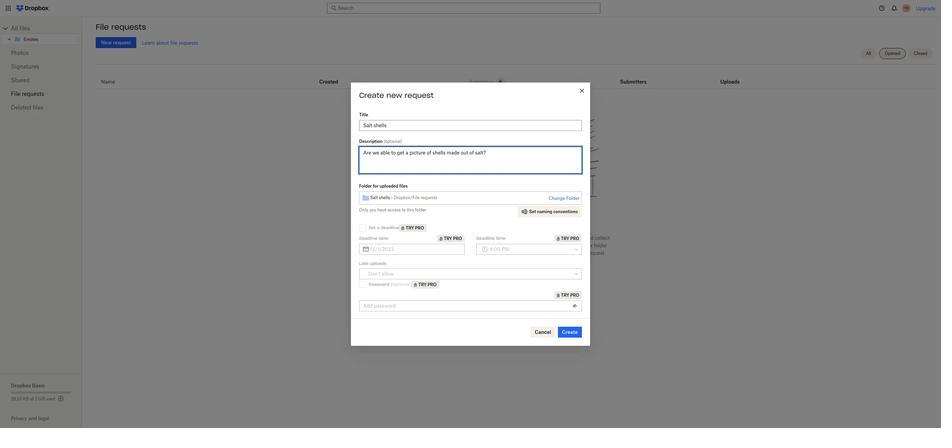 Task type: describe. For each thing, give the bounding box(es) containing it.
be
[[497, 243, 503, 249]]

dropbox up 28.57
[[11, 383, 31, 389]]

kb
[[23, 397, 29, 402]]

closed
[[914, 51, 927, 56]]

uploads
[[370, 261, 386, 266]]

title
[[359, 112, 368, 117]]

requests up the learn
[[111, 22, 146, 32]]

upgrade
[[916, 5, 936, 11]]

created
[[319, 79, 338, 85]]

privacy and legal
[[11, 416, 49, 422]]

requests inside create new request dialog
[[421, 195, 437, 201]]

password ( optional )
[[369, 282, 412, 287]]

all files link
[[11, 23, 82, 34]]

28.57
[[11, 397, 22, 402]]

this
[[407, 208, 414, 213]]

gb
[[38, 397, 45, 402]]

cancel
[[535, 330, 551, 335]]

signatures
[[11, 63, 39, 70]]

photos link
[[11, 46, 71, 60]]

password
[[369, 282, 389, 287]]

description
[[359, 139, 383, 144]]

or
[[569, 235, 574, 241]]

folder for uploaded files
[[359, 184, 408, 189]]

about
[[156, 40, 169, 46]]

anyone,
[[464, 235, 481, 241]]

description ( optional )
[[359, 139, 402, 144]]

for
[[373, 184, 379, 189]]

set a deadline
[[369, 226, 399, 231]]

created button
[[319, 78, 338, 86]]

and inside request files from anyone, whether they have a dropbox account or not, and collect them in your dropbox. files will be automatically organized into a dropbox folder you choose. your privacy is important, so those who upload to your file request cannot access your dropbox account.
[[585, 235, 594, 241]]

they
[[503, 235, 512, 241]]

basic
[[32, 383, 45, 389]]

deleted files
[[11, 104, 43, 111]]

privacy and legal link
[[11, 416, 82, 422]]

optional for password ( optional )
[[392, 282, 410, 287]]

need something from someone?
[[451, 218, 581, 228]]

from for anyone,
[[452, 235, 463, 241]]

whether
[[483, 235, 501, 241]]

28.57 kb of 2 gb used
[[11, 397, 55, 402]]

( for description
[[384, 139, 385, 144]]

deleted
[[11, 104, 31, 111]]

) for password ( optional )
[[410, 282, 412, 287]]

is
[[484, 250, 488, 256]]

only you have access to this folder
[[359, 208, 426, 213]]

organized
[[536, 243, 558, 249]]

request files from anyone, whether they have a dropbox account or not, and collect them in your dropbox. files will be automatically organized into a dropbox folder you choose. your privacy is important, so those who upload to your file request cannot access your dropbox account.
[[421, 235, 610, 264]]

folder inside create new request dialog
[[415, 208, 426, 213]]

photos
[[11, 50, 29, 56]]

file inside request files from anyone, whether they have a dropbox account or not, and collect them in your dropbox. files will be automatically organized into a dropbox folder you choose. your privacy is important, so those who upload to your file request cannot access your dropbox account.
[[579, 250, 586, 256]]

choose.
[[436, 250, 453, 256]]

them
[[424, 243, 436, 249]]

upload
[[545, 250, 561, 256]]

important,
[[489, 250, 513, 256]]

all for all files
[[11, 25, 18, 32]]

file requests inside 'link'
[[11, 91, 44, 97]]

deadline for deadline time
[[476, 236, 495, 241]]

global header element
[[0, 0, 941, 17]]

salt shells • dropbox/file requests
[[370, 195, 437, 201]]

2 column header from the left
[[720, 70, 748, 86]]

set for set naming conventions
[[529, 209, 536, 214]]

from for someone?
[[517, 218, 536, 228]]

new
[[386, 91, 402, 100]]

set naming conventions button
[[518, 207, 582, 217]]

dropbox down not,
[[573, 243, 593, 249]]

only
[[359, 208, 368, 213]]

you inside create new request dialog
[[369, 208, 376, 213]]

opened button
[[879, 48, 906, 59]]

so
[[514, 250, 519, 256]]

dropbox.
[[454, 243, 474, 249]]

privacy
[[11, 416, 27, 422]]

need
[[451, 218, 471, 228]]

late uploads
[[359, 261, 386, 266]]

request inside request files from anyone, whether they have a dropbox account or not, and collect them in your dropbox. files will be automatically organized into a dropbox folder you choose. your privacy is important, so those who upload to your file request cannot access your dropbox account.
[[587, 250, 604, 256]]

get more space image
[[57, 395, 65, 404]]

change folder
[[549, 196, 580, 201]]

dropbox down 'those'
[[518, 258, 537, 264]]

set naming conventions
[[529, 209, 578, 214]]

not,
[[575, 235, 584, 241]]

shells
[[379, 195, 390, 201]]

dropbox/file
[[394, 195, 420, 201]]

create for create new request
[[359, 91, 384, 100]]

all files tree
[[1, 23, 82, 45]]

all button
[[860, 48, 877, 59]]

0 vertical spatial file
[[96, 22, 109, 32]]

will
[[488, 243, 496, 249]]

cancel button
[[531, 327, 555, 338]]

dropbox logo - go to the homepage image
[[14, 3, 51, 14]]

date
[[379, 236, 388, 241]]

your
[[455, 250, 465, 256]]

file inside "file requests" 'link'
[[11, 91, 20, 97]]

2
[[35, 397, 37, 402]]

Title text field
[[363, 122, 578, 129]]

who
[[534, 250, 544, 256]]

have inside request files from anyone, whether they have a dropbox account or not, and collect them in your dropbox. files will be automatically organized into a dropbox folder you choose. your privacy is important, so those who upload to your file request cannot access your dropbox account.
[[514, 235, 524, 241]]

upgrade link
[[916, 5, 936, 11]]

used
[[46, 397, 55, 402]]

something
[[474, 218, 515, 228]]

time
[[496, 236, 505, 241]]

2 vertical spatial your
[[507, 258, 517, 264]]



Task type: vqa. For each thing, say whether or not it's contained in the screenshot.
doc.paper"
no



Task type: locate. For each thing, give the bounding box(es) containing it.
requests right dropbox/file
[[421, 195, 437, 201]]

all files
[[11, 25, 30, 32]]

folder up conventions
[[566, 196, 580, 201]]

1 horizontal spatial file
[[96, 22, 109, 32]]

folder inside request files from anyone, whether they have a dropbox account or not, and collect them in your dropbox. files will be automatically organized into a dropbox folder you choose. your privacy is important, so those who upload to your file request cannot access your dropbox account.
[[594, 243, 607, 249]]

Add password password field
[[363, 303, 569, 310]]

0 horizontal spatial column header
[[620, 70, 647, 86]]

Add any extra details about the request text field
[[359, 147, 582, 174]]

0 horizontal spatial your
[[443, 243, 453, 249]]

file requests up the learn
[[96, 22, 146, 32]]

a up automatically
[[525, 235, 528, 241]]

1 vertical spatial optional
[[392, 282, 410, 287]]

0 vertical spatial and
[[585, 235, 594, 241]]

deleted files link
[[11, 101, 71, 114]]

deadline date
[[359, 236, 388, 241]]

pro trial element
[[494, 78, 505, 86], [399, 224, 427, 232], [437, 235, 465, 243], [554, 235, 582, 243], [412, 281, 439, 289], [554, 292, 582, 299]]

create for create
[[562, 330, 578, 335]]

1 horizontal spatial to
[[562, 250, 566, 256]]

to down into
[[562, 250, 566, 256]]

1 vertical spatial request
[[587, 250, 604, 256]]

your down into
[[568, 250, 578, 256]]

dropbox
[[529, 235, 549, 241], [573, 243, 593, 249], [518, 258, 537, 264], [11, 383, 31, 389]]

0 horizontal spatial set
[[369, 226, 376, 231]]

learn
[[142, 40, 155, 46]]

1 vertical spatial all
[[866, 51, 871, 56]]

1 horizontal spatial (
[[391, 282, 392, 287]]

1 horizontal spatial file
[[579, 250, 586, 256]]

0 vertical spatial optional
[[385, 139, 401, 144]]

folder down collect
[[594, 243, 607, 249]]

dropbox up organized
[[529, 235, 549, 241]]

0 vertical spatial your
[[443, 243, 453, 249]]

0 vertical spatial (
[[384, 139, 385, 144]]

1 horizontal spatial request
[[587, 250, 604, 256]]

0 horizontal spatial request
[[405, 91, 434, 100]]

1 vertical spatial have
[[514, 235, 524, 241]]

and right not,
[[585, 235, 594, 241]]

files inside create new request dialog
[[399, 184, 408, 189]]

None text field
[[370, 246, 461, 253]]

learn about file requests
[[142, 40, 198, 46]]

1 vertical spatial folder
[[594, 243, 607, 249]]

1 horizontal spatial deadline
[[476, 236, 495, 241]]

0 horizontal spatial you
[[369, 208, 376, 213]]

try pro
[[406, 226, 424, 231], [444, 236, 462, 241], [561, 236, 579, 241], [418, 282, 437, 288], [561, 293, 579, 298]]

0 vertical spatial have
[[377, 208, 386, 213]]

1 column header from the left
[[620, 70, 647, 86]]

and
[[585, 235, 594, 241], [28, 416, 37, 422]]

change
[[549, 196, 565, 201]]

pro
[[415, 226, 424, 231], [453, 236, 462, 241], [570, 236, 579, 241], [428, 282, 437, 288], [570, 293, 579, 298]]

0 horizontal spatial to
[[402, 208, 406, 213]]

you down them
[[427, 250, 435, 256]]

account.
[[538, 258, 558, 264]]

create inside button
[[562, 330, 578, 335]]

request inside dialog
[[405, 91, 434, 100]]

your down so
[[507, 258, 517, 264]]

0 horizontal spatial folder
[[359, 184, 372, 189]]

access down important,
[[490, 258, 505, 264]]

2 horizontal spatial a
[[570, 243, 572, 249]]

conventions
[[553, 209, 578, 214]]

1 vertical spatial set
[[369, 226, 376, 231]]

files up emotes
[[19, 25, 30, 32]]

all for all
[[866, 51, 871, 56]]

a
[[377, 226, 379, 231], [525, 235, 528, 241], [570, 243, 572, 249]]

0 horizontal spatial file
[[11, 91, 20, 97]]

0 horizontal spatial file
[[170, 40, 177, 46]]

0 vertical spatial access
[[388, 208, 401, 213]]

in
[[437, 243, 441, 249]]

create new request dialog
[[351, 83, 590, 346]]

( for password
[[391, 282, 392, 287]]

file down not,
[[579, 250, 586, 256]]

from
[[517, 218, 536, 228], [452, 235, 463, 241]]

( right password
[[391, 282, 392, 287]]

name
[[101, 79, 115, 85]]

1 horizontal spatial have
[[514, 235, 524, 241]]

0 horizontal spatial file requests
[[11, 91, 44, 97]]

all up photos
[[11, 25, 18, 32]]

all inside 'button'
[[866, 51, 871, 56]]

deadline left date
[[359, 236, 377, 241]]

files
[[476, 243, 486, 249]]

late
[[359, 261, 368, 266]]

legal
[[38, 416, 49, 422]]

0 vertical spatial folder
[[415, 208, 426, 213]]

a up deadline date
[[377, 226, 379, 231]]

a right into
[[570, 243, 572, 249]]

file requests link
[[11, 87, 71, 101]]

0 vertical spatial all
[[11, 25, 18, 32]]

( right description
[[384, 139, 385, 144]]

1 vertical spatial create
[[562, 330, 578, 335]]

1 vertical spatial (
[[391, 282, 392, 287]]

deadline time
[[476, 236, 505, 241]]

automatically
[[504, 243, 534, 249]]

all
[[11, 25, 18, 32], [866, 51, 871, 56]]

•
[[391, 195, 393, 201]]

optional right password
[[392, 282, 410, 287]]

1 horizontal spatial and
[[585, 235, 594, 241]]

1 horizontal spatial file requests
[[96, 22, 146, 32]]

0 vertical spatial a
[[377, 226, 379, 231]]

cannot
[[473, 258, 489, 264]]

1 vertical spatial access
[[490, 258, 505, 264]]

1 horizontal spatial from
[[517, 218, 536, 228]]

1 deadline from the left
[[359, 236, 377, 241]]

column header
[[620, 70, 647, 86], [720, 70, 748, 86]]

0 vertical spatial from
[[517, 218, 536, 228]]

set left naming
[[529, 209, 536, 214]]

set for set a deadline
[[369, 226, 376, 231]]

) right description
[[401, 139, 402, 144]]

account
[[550, 235, 568, 241]]

collect
[[595, 235, 610, 241]]

learn about file requests link
[[142, 40, 198, 46]]

uploaded
[[379, 184, 398, 189]]

) for description ( optional )
[[401, 139, 402, 144]]

0 horizontal spatial )
[[401, 139, 402, 144]]

0 horizontal spatial have
[[377, 208, 386, 213]]

request right the new
[[405, 91, 434, 100]]

all left opened
[[866, 51, 871, 56]]

files for request files from anyone, whether they have a dropbox account or not, and collect them in your dropbox. files will be automatically organized into a dropbox folder you choose. your privacy is important, so those who upload to your file request cannot access your dropbox account.
[[441, 235, 451, 241]]

0 horizontal spatial create
[[359, 91, 384, 100]]

1 horizontal spatial folder
[[566, 196, 580, 201]]

shared link
[[11, 73, 71, 87]]

0 vertical spatial file
[[170, 40, 177, 46]]

1 vertical spatial file
[[11, 91, 20, 97]]

create up title
[[359, 91, 384, 100]]

requests right about
[[179, 40, 198, 46]]

shared
[[11, 77, 30, 84]]

you right only
[[369, 208, 376, 213]]

0 horizontal spatial all
[[11, 25, 18, 32]]

optional
[[385, 139, 401, 144], [392, 282, 410, 287]]

1 horizontal spatial create
[[562, 330, 578, 335]]

files up "salt shells • dropbox/file requests"
[[399, 184, 408, 189]]

and left legal
[[28, 416, 37, 422]]

to left this
[[402, 208, 406, 213]]

files for all files
[[19, 25, 30, 32]]

files inside tree
[[19, 25, 30, 32]]

0 horizontal spatial deadline
[[359, 236, 377, 241]]

1 vertical spatial file requests
[[11, 91, 44, 97]]

emotes
[[24, 37, 38, 42]]

row
[[96, 67, 936, 89]]

1 horizontal spatial column header
[[720, 70, 748, 86]]

1 horizontal spatial set
[[529, 209, 536, 214]]

1 vertical spatial file
[[579, 250, 586, 256]]

row containing name
[[96, 67, 936, 89]]

opened
[[885, 51, 900, 56]]

0 horizontal spatial folder
[[415, 208, 426, 213]]

access down •
[[388, 208, 401, 213]]

0 vertical spatial )
[[401, 139, 402, 144]]

create right cancel
[[562, 330, 578, 335]]

have up automatically
[[514, 235, 524, 241]]

files down "file requests" 'link'
[[33, 104, 43, 111]]

0 vertical spatial request
[[405, 91, 434, 100]]

access
[[388, 208, 401, 213], [490, 258, 505, 264]]

create button
[[558, 327, 582, 338]]

1 horizontal spatial a
[[525, 235, 528, 241]]

file right about
[[170, 40, 177, 46]]

deadline for deadline date
[[359, 236, 377, 241]]

have down shells
[[377, 208, 386, 213]]

1 vertical spatial you
[[427, 250, 435, 256]]

naming
[[537, 209, 552, 214]]

folder inside "button"
[[566, 196, 580, 201]]

change folder button
[[549, 194, 580, 203]]

from inside request files from anyone, whether they have a dropbox account or not, and collect them in your dropbox. files will be automatically organized into a dropbox folder you choose. your privacy is important, so those who upload to your file request cannot access your dropbox account.
[[452, 235, 463, 241]]

folder right this
[[415, 208, 426, 213]]

2 deadline from the left
[[476, 236, 495, 241]]

you
[[369, 208, 376, 213], [427, 250, 435, 256]]

1 horizontal spatial your
[[507, 258, 517, 264]]

create new request
[[359, 91, 434, 100]]

0 vertical spatial to
[[402, 208, 406, 213]]

1 horizontal spatial all
[[866, 51, 871, 56]]

to inside create new request dialog
[[402, 208, 406, 213]]

of
[[30, 397, 34, 402]]

1 vertical spatial a
[[525, 235, 528, 241]]

privacy
[[466, 250, 483, 256]]

requests up deleted files
[[22, 91, 44, 97]]

0 horizontal spatial access
[[388, 208, 401, 213]]

0 vertical spatial set
[[529, 209, 536, 214]]

from up dropbox.
[[452, 235, 463, 241]]

request
[[421, 235, 440, 241]]

1 vertical spatial your
[[568, 250, 578, 256]]

file requests
[[96, 22, 146, 32], [11, 91, 44, 97]]

0 horizontal spatial and
[[28, 416, 37, 422]]

2 horizontal spatial your
[[568, 250, 578, 256]]

file
[[96, 22, 109, 32], [11, 91, 20, 97]]

all inside tree
[[11, 25, 18, 32]]

those
[[520, 250, 533, 256]]

signatures link
[[11, 60, 71, 73]]

access inside request files from anyone, whether they have a dropbox account or not, and collect them in your dropbox. files will be automatically organized into a dropbox folder you choose. your privacy is important, so those who upload to your file request cannot access your dropbox account.
[[490, 258, 505, 264]]

1 vertical spatial )
[[410, 282, 412, 287]]

deadline
[[359, 236, 377, 241], [476, 236, 495, 241]]

deadline up files
[[476, 236, 495, 241]]

optional for description ( optional )
[[385, 139, 401, 144]]

0 horizontal spatial a
[[377, 226, 379, 231]]

set up deadline date
[[369, 226, 376, 231]]

a inside dialog
[[377, 226, 379, 231]]

set inside button
[[529, 209, 536, 214]]

1 vertical spatial folder
[[566, 196, 580, 201]]

0 vertical spatial file requests
[[96, 22, 146, 32]]

0 vertical spatial you
[[369, 208, 376, 213]]

try
[[406, 226, 414, 231], [444, 236, 452, 241], [561, 236, 569, 241], [418, 282, 427, 288], [561, 293, 569, 298]]

request down collect
[[587, 250, 604, 256]]

optional right description
[[385, 139, 401, 144]]

someone?
[[539, 218, 581, 228]]

have inside create new request dialog
[[377, 208, 386, 213]]

access inside create new request dialog
[[388, 208, 401, 213]]

salt
[[370, 195, 378, 201]]

dropbox basic
[[11, 383, 45, 389]]

0 horizontal spatial from
[[452, 235, 463, 241]]

files
[[19, 25, 30, 32], [33, 104, 43, 111], [399, 184, 408, 189], [441, 235, 451, 241]]

closed button
[[908, 48, 933, 59]]

from up automatically
[[517, 218, 536, 228]]

requests inside 'link'
[[22, 91, 44, 97]]

your up the choose.
[[443, 243, 453, 249]]

files for deleted files
[[33, 104, 43, 111]]

files up in
[[441, 235, 451, 241]]

(
[[384, 139, 385, 144], [391, 282, 392, 287]]

1 horizontal spatial access
[[490, 258, 505, 264]]

) right password
[[410, 282, 412, 287]]

2 vertical spatial a
[[570, 243, 572, 249]]

folder
[[415, 208, 426, 213], [594, 243, 607, 249]]

emotes link
[[14, 35, 76, 43]]

requests
[[111, 22, 146, 32], [179, 40, 198, 46], [22, 91, 44, 97], [421, 195, 437, 201]]

1 horizontal spatial you
[[427, 250, 435, 256]]

)
[[401, 139, 402, 144], [410, 282, 412, 287]]

file requests up deleted files
[[11, 91, 44, 97]]

1 horizontal spatial folder
[[594, 243, 607, 249]]

0 vertical spatial create
[[359, 91, 384, 100]]

have
[[377, 208, 386, 213], [514, 235, 524, 241]]

1 vertical spatial to
[[562, 250, 566, 256]]

0 vertical spatial folder
[[359, 184, 372, 189]]

files inside request files from anyone, whether they have a dropbox account or not, and collect them in your dropbox. files will be automatically organized into a dropbox folder you choose. your privacy is important, so those who upload to your file request cannot access your dropbox account.
[[441, 235, 451, 241]]

you inside request files from anyone, whether they have a dropbox account or not, and collect them in your dropbox. files will be automatically organized into a dropbox folder you choose. your privacy is important, so those who upload to your file request cannot access your dropbox account.
[[427, 250, 435, 256]]

file
[[170, 40, 177, 46], [579, 250, 586, 256]]

0 horizontal spatial (
[[384, 139, 385, 144]]

1 vertical spatial and
[[28, 416, 37, 422]]

1 vertical spatial from
[[452, 235, 463, 241]]

to inside request files from anyone, whether they have a dropbox account or not, and collect them in your dropbox. files will be automatically organized into a dropbox folder you choose. your privacy is important, so those who upload to your file request cannot access your dropbox account.
[[562, 250, 566, 256]]

1 horizontal spatial )
[[410, 282, 412, 287]]

folder left the for
[[359, 184, 372, 189]]

into
[[559, 243, 568, 249]]



